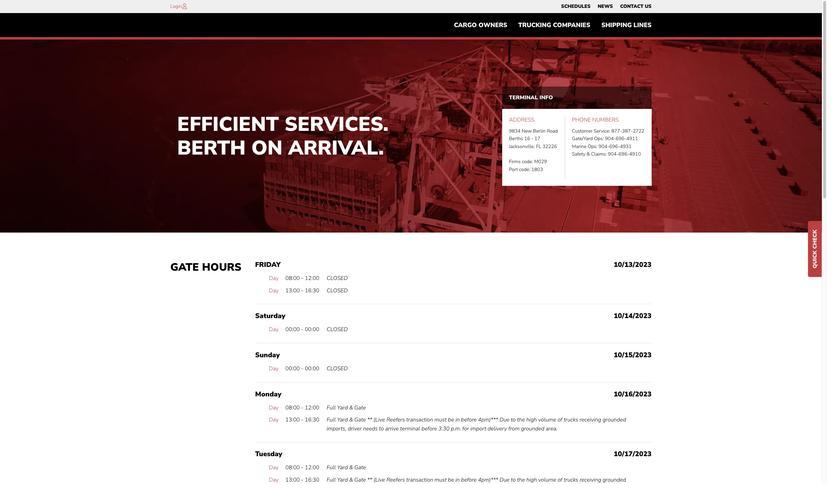 Task type: describe. For each thing, give the bounding box(es) containing it.
2 day from the top
[[269, 287, 279, 295]]

** for monday
[[367, 417, 372, 424]]

0 vertical spatial 904-
[[605, 136, 616, 142]]

2 closed from the top
[[327, 287, 348, 295]]

schedules
[[561, 3, 591, 10]]

service:
[[594, 128, 610, 134]]

saturday
[[255, 312, 285, 321]]

before for 10/16/2023
[[461, 417, 477, 424]]

terminal info
[[509, 94, 553, 101]]

contact us
[[620, 3, 652, 10]]

4910
[[630, 151, 641, 157]]

12:00 for monday
[[305, 404, 319, 412]]

on
[[251, 135, 283, 162]]

08:00 for tuesday
[[286, 464, 300, 472]]

& inside customer service: 877-387-2722 gate/yard ops: 904-696-4911 marine ops: 904-696-4931 safety & claims: 904-696-4910
[[587, 151, 590, 157]]

gate/yard
[[572, 136, 593, 142]]

** for tuesday
[[367, 477, 372, 484]]

port
[[509, 166, 518, 173]]

3:30
[[439, 425, 450, 433]]

news link
[[598, 2, 613, 11]]

full inside 'full yard & gate ** (live reefers transaction must be in before 4pm)*** due to the high volume of trucks receiving grounded imports, driver needs to arrive terminal before 3:30 p.m. for import delivery from grounded area.'
[[327, 417, 336, 424]]

terminal
[[400, 425, 420, 433]]

1803
[[532, 166, 543, 173]]

17
[[535, 136, 541, 142]]

high for 10/17/2023
[[527, 477, 537, 484]]

9834 new berlin road berths 16 - 17 jacksonville, fl 32226
[[509, 128, 558, 150]]

trucking companies link
[[513, 18, 596, 32]]

phone
[[572, 116, 591, 124]]

877-
[[612, 128, 622, 134]]

4911
[[627, 136, 638, 142]]

4931
[[620, 143, 632, 150]]

yard inside full yard & gate ** (live reefers transaction must be in before 4pm)*** due to the high volume of trucks receiving grounded
[[337, 477, 348, 484]]

efficient
[[177, 111, 279, 138]]

of for 10/17/2023
[[558, 477, 563, 484]]

08:00 - 12:00 for monday
[[286, 404, 319, 412]]

terminal
[[509, 94, 538, 101]]

before for 10/17/2023
[[461, 477, 477, 484]]

10/16/2023
[[614, 390, 652, 399]]

10/13/2023
[[614, 260, 652, 270]]

hours
[[202, 260, 241, 275]]

area.
[[546, 425, 558, 433]]

grounded for 10/16/2023
[[603, 417, 626, 424]]

16:30 for monday
[[305, 417, 319, 424]]

imports,
[[327, 425, 347, 433]]

& inside 'full yard & gate ** (live reefers transaction must be in before 4pm)*** due to the high volume of trucks receiving grounded imports, driver needs to arrive terminal before 3:30 p.m. for import delivery from grounded area.'
[[349, 417, 353, 424]]

10/14/2023
[[614, 312, 652, 321]]

trucks for 10/17/2023
[[564, 477, 578, 484]]

to for monday
[[511, 417, 516, 424]]

3 day from the top
[[269, 326, 279, 334]]

transaction for monday
[[406, 417, 433, 424]]

efficient services. berth on arrival.
[[177, 111, 389, 162]]

services.
[[285, 111, 389, 138]]

of for 10/16/2023
[[558, 417, 563, 424]]

berth
[[177, 135, 246, 162]]

cargo
[[454, 21, 477, 29]]

receiving for 10/17/2023
[[580, 477, 601, 484]]

needs
[[363, 425, 378, 433]]

2 vertical spatial 696-
[[619, 151, 630, 157]]

2722
[[633, 128, 645, 134]]

volume for 10/16/2023
[[538, 417, 556, 424]]

08:00 for friday
[[286, 275, 300, 282]]

friday
[[255, 260, 281, 270]]

p.m.
[[451, 425, 461, 433]]

driver
[[348, 425, 362, 433]]

full yard & gate ** (live reefers transaction must be in before 4pm)*** due to the high volume of trucks receiving grounded imports, driver needs to arrive terminal before 3:30 p.m. for import delivery from grounded area.
[[327, 417, 626, 433]]

cargo owners link
[[449, 18, 513, 32]]

us
[[645, 3, 652, 10]]

new
[[522, 128, 532, 134]]

delivery
[[488, 425, 507, 433]]

login link
[[170, 3, 182, 10]]

9834
[[509, 128, 521, 134]]

16:30 for tuesday
[[305, 477, 319, 484]]

2 vertical spatial 904-
[[608, 151, 619, 157]]

4 day from the top
[[269, 365, 279, 373]]

berlin
[[533, 128, 546, 134]]

be for 10/16/2023
[[448, 417, 454, 424]]

gate inside 'full yard & gate ** (live reefers transaction must be in before 4pm)*** due to the high volume of trucks receiving grounded imports, driver needs to arrive terminal before 3:30 p.m. for import delivery from grounded area.'
[[354, 417, 366, 424]]

import
[[470, 425, 486, 433]]

13:00 - 16:30 for tuesday
[[286, 477, 319, 484]]

reefers for tuesday
[[387, 477, 405, 484]]

contact us link
[[620, 2, 652, 11]]

high for 10/16/2023
[[527, 417, 537, 424]]

13:00 for tuesday
[[286, 477, 300, 484]]

08:00 - 12:00 for tuesday
[[286, 464, 319, 472]]

00:00 - 00:00 for saturday
[[286, 326, 319, 334]]

owners
[[479, 21, 508, 29]]

safety
[[572, 151, 586, 157]]

13:00 - 16:30 for monday
[[286, 417, 319, 424]]

1 vertical spatial before
[[422, 425, 437, 433]]

closed for sunday
[[327, 365, 348, 373]]

from
[[509, 425, 520, 433]]

road
[[547, 128, 558, 134]]

closed for saturday
[[327, 326, 348, 334]]

10/15/2023
[[614, 351, 652, 360]]

quick check
[[812, 230, 819, 269]]

7 day from the top
[[269, 464, 279, 472]]

claims:
[[591, 151, 607, 157]]

news
[[598, 3, 613, 10]]

shipping lines
[[602, 21, 652, 29]]

0 vertical spatial code:
[[522, 159, 533, 165]]

customer
[[572, 128, 593, 134]]

full inside full yard & gate ** (live reefers transaction must be in before 4pm)*** due to the high volume of trucks receiving grounded
[[327, 477, 336, 484]]

in for 10/16/2023
[[456, 417, 460, 424]]

due for 10/17/2023
[[500, 477, 510, 484]]

16
[[525, 136, 530, 142]]



Task type: vqa. For each thing, say whether or not it's contained in the screenshot.


Task type: locate. For each thing, give the bounding box(es) containing it.
2 vertical spatial 08:00
[[286, 464, 300, 472]]

receiving for 10/16/2023
[[580, 417, 601, 424]]

2 vertical spatial 13:00 - 16:30
[[286, 477, 319, 484]]

08:00 for monday
[[286, 404, 300, 412]]

**
[[367, 417, 372, 424], [367, 477, 372, 484]]

0 vertical spatial 696-
[[616, 136, 627, 142]]

1 13:00 - 16:30 from the top
[[286, 287, 319, 295]]

2 13:00 from the top
[[286, 417, 300, 424]]

3 yard from the top
[[337, 464, 348, 472]]

2 16:30 from the top
[[305, 417, 319, 424]]

ops: down "service:"
[[594, 136, 604, 142]]

1 vertical spatial 08:00 - 12:00
[[286, 404, 319, 412]]

4pm)*** inside full yard & gate ** (live reefers transaction must be in before 4pm)*** due to the high volume of trucks receiving grounded
[[478, 477, 498, 484]]

1 yard from the top
[[337, 404, 348, 412]]

address
[[509, 116, 535, 124]]

due
[[500, 417, 510, 424], [500, 477, 510, 484]]

sunday
[[255, 351, 280, 360]]

1 13:00 from the top
[[286, 287, 300, 295]]

2 08:00 - 12:00 from the top
[[286, 404, 319, 412]]

numbers
[[592, 116, 619, 124]]

2 vertical spatial 13:00
[[286, 477, 300, 484]]

1 vertical spatial 13:00
[[286, 417, 300, 424]]

1 vertical spatial **
[[367, 477, 372, 484]]

2 12:00 from the top
[[305, 404, 319, 412]]

ops:
[[594, 136, 604, 142], [588, 143, 598, 150]]

trucks for 10/16/2023
[[564, 417, 578, 424]]

0 vertical spatial receiving
[[580, 417, 601, 424]]

1 of from the top
[[558, 417, 563, 424]]

0 vertical spatial before
[[461, 417, 477, 424]]

ops: up claims:
[[588, 143, 598, 150]]

menu bar down schedules link
[[449, 18, 657, 32]]

code: right port
[[519, 166, 530, 173]]

arrival.
[[288, 135, 384, 162]]

0 vertical spatial 13:00
[[286, 287, 300, 295]]

2 trucks from the top
[[564, 477, 578, 484]]

1 vertical spatial in
[[456, 477, 460, 484]]

must inside full yard & gate ** (live reefers transaction must be in before 4pm)*** due to the high volume of trucks receiving grounded
[[435, 477, 447, 484]]

volume
[[538, 417, 556, 424], [538, 477, 556, 484]]

of inside 'full yard & gate ** (live reefers transaction must be in before 4pm)*** due to the high volume of trucks receiving grounded imports, driver needs to arrive terminal before 3:30 p.m. for import delivery from grounded area.'
[[558, 417, 563, 424]]

1 08:00 from the top
[[286, 275, 300, 282]]

menu bar containing cargo owners
[[449, 18, 657, 32]]

tuesday
[[255, 450, 282, 459]]

quick check link
[[808, 221, 822, 277]]

trucking
[[519, 21, 551, 29]]

** inside 'full yard & gate ** (live reefers transaction must be in before 4pm)*** due to the high volume of trucks receiving grounded imports, driver needs to arrive terminal before 3:30 p.m. for import delivery from grounded area.'
[[367, 417, 372, 424]]

marine
[[572, 143, 587, 150]]

3 closed from the top
[[327, 326, 348, 334]]

0 vertical spatial 00:00 - 00:00
[[286, 326, 319, 334]]

receiving inside full yard & gate ** (live reefers transaction must be in before 4pm)*** due to the high volume of trucks receiving grounded
[[580, 477, 601, 484]]

day
[[269, 275, 279, 282], [269, 287, 279, 295], [269, 326, 279, 334], [269, 365, 279, 373], [269, 404, 279, 412], [269, 417, 279, 424], [269, 464, 279, 472], [269, 477, 279, 484]]

1 vertical spatial the
[[517, 477, 525, 484]]

full yard & gate ** (live reefers transaction must be in before 4pm)*** due to the high volume of trucks receiving grounded
[[327, 477, 626, 485]]

0 vertical spatial be
[[448, 417, 454, 424]]

trucks inside 'full yard & gate ** (live reefers transaction must be in before 4pm)*** due to the high volume of trucks receiving grounded imports, driver needs to arrive terminal before 3:30 p.m. for import delivery from grounded area.'
[[564, 417, 578, 424]]

volume for 10/17/2023
[[538, 477, 556, 484]]

in for 10/17/2023
[[456, 477, 460, 484]]

0 vertical spatial of
[[558, 417, 563, 424]]

transaction
[[406, 417, 433, 424], [406, 477, 433, 484]]

1 vertical spatial be
[[448, 477, 454, 484]]

12:00 for tuesday
[[305, 464, 319, 472]]

grounded down 10/17/2023
[[603, 477, 626, 484]]

4 yard from the top
[[337, 477, 348, 484]]

the inside 'full yard & gate ** (live reefers transaction must be in before 4pm)*** due to the high volume of trucks receiving grounded imports, driver needs to arrive terminal before 3:30 p.m. for import delivery from grounded area.'
[[517, 417, 525, 424]]

1 vertical spatial 16:30
[[305, 417, 319, 424]]

gate hours
[[170, 260, 241, 275]]

must for tuesday
[[435, 477, 447, 484]]

user image
[[182, 3, 187, 9]]

high
[[527, 417, 537, 424], [527, 477, 537, 484]]

0 vertical spatial must
[[435, 417, 447, 424]]

2 yard from the top
[[337, 417, 348, 424]]

shipping
[[602, 21, 632, 29]]

1 be from the top
[[448, 417, 454, 424]]

customer service: 877-387-2722 gate/yard ops: 904-696-4911 marine ops: 904-696-4931 safety & claims: 904-696-4910
[[572, 128, 645, 157]]

0 vertical spatial volume
[[538, 417, 556, 424]]

1 vertical spatial transaction
[[406, 477, 433, 484]]

0 vertical spatial trucks
[[564, 417, 578, 424]]

volume inside full yard & gate ** (live reefers transaction must be in before 4pm)*** due to the high volume of trucks receiving grounded
[[538, 477, 556, 484]]

2 ** from the top
[[367, 477, 372, 484]]

4pm)*** for 10/17/2023
[[478, 477, 498, 484]]

trucking companies
[[519, 21, 591, 29]]

2 must from the top
[[435, 477, 447, 484]]

3 13:00 - 16:30 from the top
[[286, 477, 319, 484]]

contact
[[620, 3, 644, 10]]

grounded for 10/17/2023
[[603, 477, 626, 484]]

0 vertical spatial 16:30
[[305, 287, 319, 295]]

1 vertical spatial receiving
[[580, 477, 601, 484]]

in inside full yard & gate ** (live reefers transaction must be in before 4pm)*** due to the high volume of trucks receiving grounded
[[456, 477, 460, 484]]

0 vertical spatial high
[[527, 417, 537, 424]]

for
[[463, 425, 469, 433]]

3 08:00 - 12:00 from the top
[[286, 464, 319, 472]]

0 vertical spatial reefers
[[387, 417, 405, 424]]

yard inside 'full yard & gate ** (live reefers transaction must be in before 4pm)*** due to the high volume of trucks receiving grounded imports, driver needs to arrive terminal before 3:30 p.m. for import delivery from grounded area.'
[[337, 417, 348, 424]]

reefers for monday
[[387, 417, 405, 424]]

full yard & gate for tuesday
[[327, 464, 366, 472]]

1 00:00 - 00:00 from the top
[[286, 326, 319, 334]]

closed
[[327, 275, 348, 282], [327, 287, 348, 295], [327, 326, 348, 334], [327, 365, 348, 373]]

1 vertical spatial 696-
[[610, 143, 620, 150]]

(live for tuesday
[[374, 477, 385, 484]]

1 transaction from the top
[[406, 417, 433, 424]]

2 4pm)*** from the top
[[478, 477, 498, 484]]

1 vertical spatial (live
[[374, 477, 385, 484]]

2 00:00 - 00:00 from the top
[[286, 365, 319, 373]]

0 vertical spatial to
[[511, 417, 516, 424]]

1 vertical spatial 12:00
[[305, 404, 319, 412]]

full yard & gate
[[327, 404, 366, 412], [327, 464, 366, 472]]

1 ** from the top
[[367, 417, 372, 424]]

receiving
[[580, 417, 601, 424], [580, 477, 601, 484]]

due inside full yard & gate ** (live reefers transaction must be in before 4pm)*** due to the high volume of trucks receiving grounded
[[500, 477, 510, 484]]

the
[[517, 417, 525, 424], [517, 477, 525, 484]]

3 08:00 from the top
[[286, 464, 300, 472]]

-
[[531, 136, 534, 142], [301, 275, 304, 282], [301, 287, 304, 295], [301, 326, 304, 334], [301, 365, 304, 373], [301, 404, 304, 412], [301, 417, 304, 424], [301, 464, 304, 472], [301, 477, 304, 484]]

(live
[[374, 417, 385, 424], [374, 477, 385, 484]]

0 vertical spatial ops:
[[594, 136, 604, 142]]

2 (live from the top
[[374, 477, 385, 484]]

0 vertical spatial full yard & gate
[[327, 404, 366, 412]]

before
[[461, 417, 477, 424], [422, 425, 437, 433], [461, 477, 477, 484]]

in inside 'full yard & gate ** (live reefers transaction must be in before 4pm)*** due to the high volume of trucks receiving grounded imports, driver needs to arrive terminal before 3:30 p.m. for import delivery from grounded area.'
[[456, 417, 460, 424]]

full yard & gate for monday
[[327, 404, 366, 412]]

2 13:00 - 16:30 from the top
[[286, 417, 319, 424]]

1 vertical spatial to
[[379, 425, 384, 433]]

16:30 for friday
[[305, 287, 319, 295]]

1 vertical spatial grounded
[[521, 425, 545, 433]]

must for monday
[[435, 417, 447, 424]]

1 vertical spatial trucks
[[564, 477, 578, 484]]

2 reefers from the top
[[387, 477, 405, 484]]

(live inside full yard & gate ** (live reefers transaction must be in before 4pm)*** due to the high volume of trucks receiving grounded
[[374, 477, 385, 484]]

m029
[[534, 159, 547, 165]]

4 closed from the top
[[327, 365, 348, 373]]

shipping lines link
[[596, 18, 657, 32]]

must inside 'full yard & gate ** (live reefers transaction must be in before 4pm)*** due to the high volume of trucks receiving grounded imports, driver needs to arrive terminal before 3:30 p.m. for import delivery from grounded area.'
[[435, 417, 447, 424]]

2 of from the top
[[558, 477, 563, 484]]

full
[[327, 404, 336, 412], [327, 417, 336, 424], [327, 464, 336, 472], [327, 477, 336, 484]]

1 08:00 - 12:00 from the top
[[286, 275, 319, 282]]

3 12:00 from the top
[[305, 464, 319, 472]]

1 due from the top
[[500, 417, 510, 424]]

be inside 'full yard & gate ** (live reefers transaction must be in before 4pm)*** due to the high volume of trucks receiving grounded imports, driver needs to arrive terminal before 3:30 p.m. for import delivery from grounded area.'
[[448, 417, 454, 424]]

1 vertical spatial due
[[500, 477, 510, 484]]

8 day from the top
[[269, 477, 279, 484]]

1 full from the top
[[327, 404, 336, 412]]

10/17/2023
[[614, 450, 652, 459]]

transaction for tuesday
[[406, 477, 433, 484]]

2 volume from the top
[[538, 477, 556, 484]]

0 vertical spatial 13:00 - 16:30
[[286, 287, 319, 295]]

1 volume from the top
[[538, 417, 556, 424]]

1 vertical spatial high
[[527, 477, 537, 484]]

4pm)*** for 10/16/2023
[[478, 417, 498, 424]]

grounded down 10/16/2023
[[603, 417, 626, 424]]

1 in from the top
[[456, 417, 460, 424]]

schedules link
[[561, 2, 591, 11]]

2 due from the top
[[500, 477, 510, 484]]

0 vertical spatial 08:00 - 12:00
[[286, 275, 319, 282]]

1 vertical spatial ops:
[[588, 143, 598, 150]]

2 high from the top
[[527, 477, 537, 484]]

trucks
[[564, 417, 578, 424], [564, 477, 578, 484]]

transaction inside full yard & gate ** (live reefers transaction must be in before 4pm)*** due to the high volume of trucks receiving grounded
[[406, 477, 433, 484]]

2 vertical spatial to
[[511, 477, 516, 484]]

32226
[[543, 143, 557, 150]]

(live inside 'full yard & gate ** (live reefers transaction must be in before 4pm)*** due to the high volume of trucks receiving grounded imports, driver needs to arrive terminal before 3:30 p.m. for import delivery from grounded area.'
[[374, 417, 385, 424]]

& inside full yard & gate ** (live reefers transaction must be in before 4pm)*** due to the high volume of trucks receiving grounded
[[349, 477, 353, 484]]

1 vertical spatial 4pm)***
[[478, 477, 498, 484]]

1 high from the top
[[527, 417, 537, 424]]

quick
[[812, 251, 819, 269]]

0 vertical spatial (live
[[374, 417, 385, 424]]

1 vertical spatial of
[[558, 477, 563, 484]]

** inside full yard & gate ** (live reefers transaction must be in before 4pm)*** due to the high volume of trucks receiving grounded
[[367, 477, 372, 484]]

2 receiving from the top
[[580, 477, 601, 484]]

0 vertical spatial due
[[500, 417, 510, 424]]

cargo owners
[[454, 21, 508, 29]]

check
[[812, 230, 819, 249]]

due inside 'full yard & gate ** (live reefers transaction must be in before 4pm)*** due to the high volume of trucks receiving grounded imports, driver needs to arrive terminal before 3:30 p.m. for import delivery from grounded area.'
[[500, 417, 510, 424]]

1 (live from the top
[[374, 417, 385, 424]]

berths
[[509, 136, 523, 142]]

1 full yard & gate from the top
[[327, 404, 366, 412]]

be inside full yard & gate ** (live reefers transaction must be in before 4pm)*** due to the high volume of trucks receiving grounded
[[448, 477, 454, 484]]

0 vertical spatial grounded
[[603, 417, 626, 424]]

1 must from the top
[[435, 417, 447, 424]]

to for tuesday
[[511, 477, 516, 484]]

to
[[511, 417, 516, 424], [379, 425, 384, 433], [511, 477, 516, 484]]

info
[[540, 94, 553, 101]]

0 vertical spatial 4pm)***
[[478, 417, 498, 424]]

2 the from the top
[[517, 477, 525, 484]]

387-
[[622, 128, 633, 134]]

1 vertical spatial reefers
[[387, 477, 405, 484]]

0 vertical spatial 08:00
[[286, 275, 300, 282]]

1 4pm)*** from the top
[[478, 417, 498, 424]]

1 vertical spatial 13:00 - 16:30
[[286, 417, 319, 424]]

1 12:00 from the top
[[305, 275, 319, 282]]

fl
[[536, 143, 541, 150]]

grounded right from
[[521, 425, 545, 433]]

13:00 - 16:30 for friday
[[286, 287, 319, 295]]

- inside 9834 new berlin road berths 16 - 17 jacksonville, fl 32226
[[531, 136, 534, 142]]

be for 10/17/2023
[[448, 477, 454, 484]]

00:00
[[286, 326, 300, 334], [305, 326, 319, 334], [286, 365, 300, 373], [305, 365, 319, 373]]

2 vertical spatial grounded
[[603, 477, 626, 484]]

the inside full yard & gate ** (live reefers transaction must be in before 4pm)*** due to the high volume of trucks receiving grounded
[[517, 477, 525, 484]]

1 vertical spatial volume
[[538, 477, 556, 484]]

to inside full yard & gate ** (live reefers transaction must be in before 4pm)*** due to the high volume of trucks receiving grounded
[[511, 477, 516, 484]]

lines
[[634, 21, 652, 29]]

0 vertical spatial the
[[517, 417, 525, 424]]

firms
[[509, 159, 521, 165]]

1 16:30 from the top
[[305, 287, 319, 295]]

00:00 - 00:00 for sunday
[[286, 365, 319, 373]]

reefers inside 'full yard & gate ** (live reefers transaction must be in before 4pm)*** due to the high volume of trucks receiving grounded imports, driver needs to arrive terminal before 3:30 p.m. for import delivery from grounded area.'
[[387, 417, 405, 424]]

08:00
[[286, 275, 300, 282], [286, 404, 300, 412], [286, 464, 300, 472]]

jacksonville,
[[509, 143, 535, 150]]

3 full from the top
[[327, 464, 336, 472]]

high inside full yard & gate ** (live reefers transaction must be in before 4pm)*** due to the high volume of trucks receiving grounded
[[527, 477, 537, 484]]

2 vertical spatial before
[[461, 477, 477, 484]]

12:00 for friday
[[305, 275, 319, 282]]

2 vertical spatial 08:00 - 12:00
[[286, 464, 319, 472]]

0 vertical spatial menu bar
[[558, 2, 655, 11]]

1 vertical spatial 08:00
[[286, 404, 300, 412]]

4pm)*** inside 'full yard & gate ** (live reefers transaction must be in before 4pm)*** due to the high volume of trucks receiving grounded imports, driver needs to arrive terminal before 3:30 p.m. for import delivery from grounded area.'
[[478, 417, 498, 424]]

1 vertical spatial must
[[435, 477, 447, 484]]

of inside full yard & gate ** (live reefers transaction must be in before 4pm)*** due to the high volume of trucks receiving grounded
[[558, 477, 563, 484]]

0 vertical spatial transaction
[[406, 417, 433, 424]]

1 closed from the top
[[327, 275, 348, 282]]

0 vertical spatial 12:00
[[305, 275, 319, 282]]

closed for friday
[[327, 275, 348, 282]]

receiving inside 'full yard & gate ** (live reefers transaction must be in before 4pm)*** due to the high volume of trucks receiving grounded imports, driver needs to arrive terminal before 3:30 p.m. for import delivery from grounded area.'
[[580, 417, 601, 424]]

3 13:00 from the top
[[286, 477, 300, 484]]

13:00 for monday
[[286, 417, 300, 424]]

5 day from the top
[[269, 404, 279, 412]]

2 vertical spatial 12:00
[[305, 464, 319, 472]]

phone numbers
[[572, 116, 619, 124]]

grounded inside full yard & gate ** (live reefers transaction must be in before 4pm)*** due to the high volume of trucks receiving grounded
[[603, 477, 626, 484]]

grounded
[[603, 417, 626, 424], [521, 425, 545, 433], [603, 477, 626, 484]]

1 receiving from the top
[[580, 417, 601, 424]]

1 reefers from the top
[[387, 417, 405, 424]]

transaction inside 'full yard & gate ** (live reefers transaction must be in before 4pm)*** due to the high volume of trucks receiving grounded imports, driver needs to arrive terminal before 3:30 p.m. for import delivery from grounded area.'
[[406, 417, 433, 424]]

due for 10/16/2023
[[500, 417, 510, 424]]

1 vertical spatial full yard & gate
[[327, 464, 366, 472]]

1 vertical spatial menu bar
[[449, 18, 657, 32]]

13:00 - 16:30
[[286, 287, 319, 295], [286, 417, 319, 424], [286, 477, 319, 484]]

the for 10/16/2023
[[517, 417, 525, 424]]

1 vertical spatial 904-
[[599, 143, 610, 150]]

volume inside 'full yard & gate ** (live reefers transaction must be in before 4pm)*** due to the high volume of trucks receiving grounded imports, driver needs to arrive terminal before 3:30 p.m. for import delivery from grounded area.'
[[538, 417, 556, 424]]

code:
[[522, 159, 533, 165], [519, 166, 530, 173]]

1 vertical spatial 00:00 - 00:00
[[286, 365, 319, 373]]

4pm)***
[[478, 417, 498, 424], [478, 477, 498, 484]]

6 day from the top
[[269, 417, 279, 424]]

1 vertical spatial code:
[[519, 166, 530, 173]]

trucks inside full yard & gate ** (live reefers transaction must be in before 4pm)*** due to the high volume of trucks receiving grounded
[[564, 477, 578, 484]]

menu bar up shipping
[[558, 2, 655, 11]]

1 the from the top
[[517, 417, 525, 424]]

1 trucks from the top
[[564, 417, 578, 424]]

the for 10/17/2023
[[517, 477, 525, 484]]

696-
[[616, 136, 627, 142], [610, 143, 620, 150], [619, 151, 630, 157]]

2 in from the top
[[456, 477, 460, 484]]

2 transaction from the top
[[406, 477, 433, 484]]

login
[[170, 3, 182, 10]]

(live for monday
[[374, 417, 385, 424]]

0 vertical spatial in
[[456, 417, 460, 424]]

3 16:30 from the top
[[305, 477, 319, 484]]

menu bar
[[558, 2, 655, 11], [449, 18, 657, 32]]

be
[[448, 417, 454, 424], [448, 477, 454, 484]]

firms code:  m029 port code:  1803
[[509, 159, 547, 173]]

must
[[435, 417, 447, 424], [435, 477, 447, 484]]

2 vertical spatial 16:30
[[305, 477, 319, 484]]

reefers inside full yard & gate ** (live reefers transaction must be in before 4pm)*** due to the high volume of trucks receiving grounded
[[387, 477, 405, 484]]

08:00 - 12:00 for friday
[[286, 275, 319, 282]]

before inside full yard & gate ** (live reefers transaction must be in before 4pm)*** due to the high volume of trucks receiving grounded
[[461, 477, 477, 484]]

13:00 for friday
[[286, 287, 300, 295]]

4 full from the top
[[327, 477, 336, 484]]

0 vertical spatial **
[[367, 417, 372, 424]]

gate
[[170, 260, 199, 275], [354, 404, 366, 412], [354, 417, 366, 424], [354, 464, 366, 472], [354, 477, 366, 484]]

2 be from the top
[[448, 477, 454, 484]]

2 full yard & gate from the top
[[327, 464, 366, 472]]

2 08:00 from the top
[[286, 404, 300, 412]]

gate inside full yard & gate ** (live reefers transaction must be in before 4pm)*** due to the high volume of trucks receiving grounded
[[354, 477, 366, 484]]

high inside 'full yard & gate ** (live reefers transaction must be in before 4pm)*** due to the high volume of trucks receiving grounded imports, driver needs to arrive terminal before 3:30 p.m. for import delivery from grounded area.'
[[527, 417, 537, 424]]

companies
[[553, 21, 591, 29]]

904- up claims:
[[599, 143, 610, 150]]

arrive
[[385, 425, 399, 433]]

in
[[456, 417, 460, 424], [456, 477, 460, 484]]

904- down 877-
[[605, 136, 616, 142]]

2 full from the top
[[327, 417, 336, 424]]

code: up 1803 on the top right of the page
[[522, 159, 533, 165]]

menu bar containing schedules
[[558, 2, 655, 11]]

904- right claims:
[[608, 151, 619, 157]]

monday
[[255, 390, 282, 399]]

1 day from the top
[[269, 275, 279, 282]]



